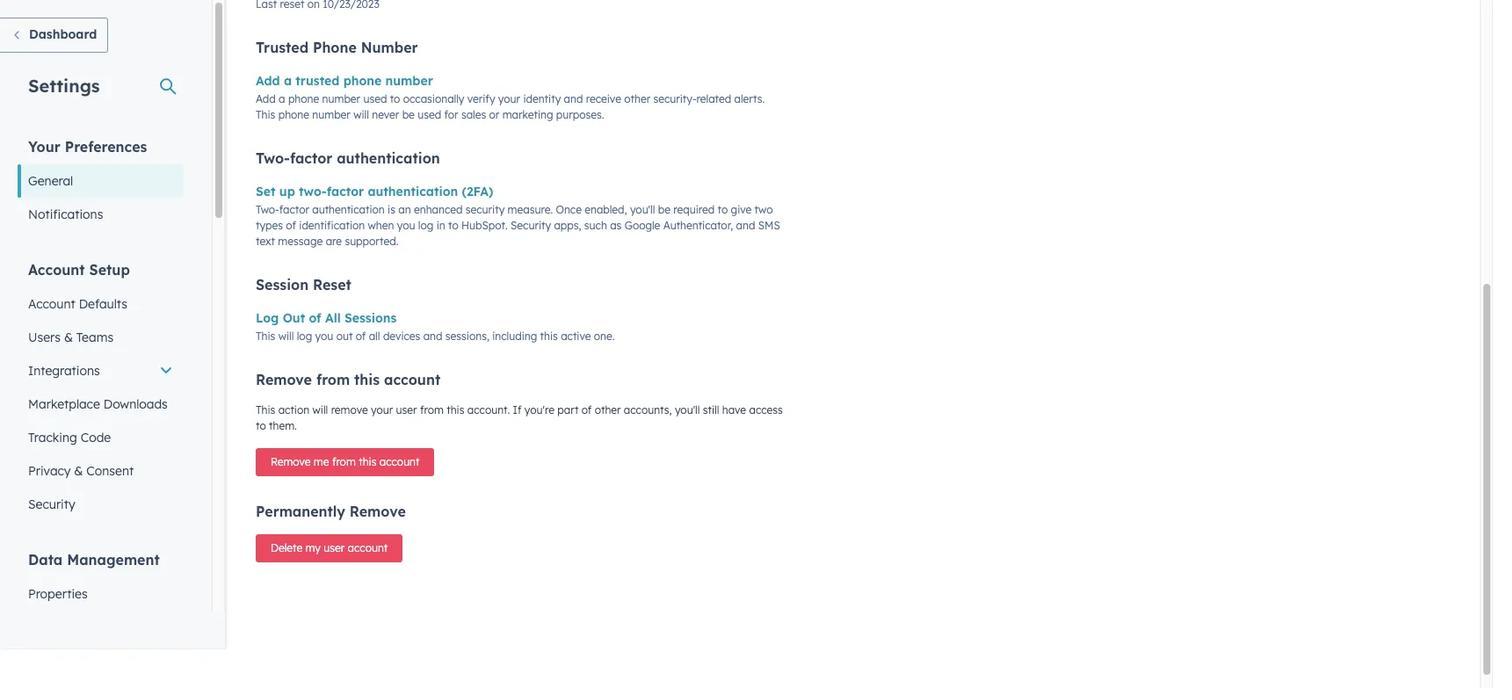 Task type: describe. For each thing, give the bounding box(es) containing it.
session reset
[[256, 276, 351, 294]]

trusted
[[256, 39, 308, 57]]

your inside this action will remove your user from this account. if you're part of other accounts, you'll still have access to them.
[[371, 404, 393, 417]]

your inside add a trusted phone number add a phone number used to occasionally verify your identity and receive other security-related alerts. this phone number will never be used for sales or marketing purposes.
[[498, 93, 520, 106]]

to inside this action will remove your user from this account. if you're part of other accounts, you'll still have access to them.
[[256, 419, 266, 433]]

delete my user account
[[271, 542, 388, 555]]

required
[[673, 203, 715, 216]]

sessions,
[[445, 330, 489, 343]]

marketplace downloads
[[28, 396, 168, 412]]

account setup element
[[18, 260, 184, 521]]

sessions
[[344, 311, 397, 326]]

dashboard
[[29, 26, 97, 42]]

marketplace downloads link
[[18, 388, 184, 421]]

data management element
[[18, 550, 184, 688]]

account setup
[[28, 261, 130, 279]]

account.
[[467, 404, 510, 417]]

measure.
[[508, 203, 553, 216]]

permanently
[[256, 503, 345, 521]]

of left all
[[356, 330, 366, 343]]

security link
[[18, 488, 184, 521]]

once
[[556, 203, 582, 216]]

account inside "button"
[[379, 456, 420, 469]]

remove
[[331, 404, 368, 417]]

number
[[361, 39, 418, 57]]

security inside set up two-factor authentication (2fa) two-factor authentication is an enhanced security measure. once enabled, you'll be required to give two types of identification when you log in to hubspot. security apps, such as google authenticator, and sms text message are supported.
[[511, 219, 551, 232]]

account for remove from this account
[[384, 371, 440, 389]]

is
[[388, 203, 395, 216]]

and inside add a trusted phone number add a phone number used to occasionally verify your identity and receive other security-related alerts. this phone number will never be used for sales or marketing purposes.
[[564, 93, 583, 106]]

will inside this action will remove your user from this account. if you're part of other accounts, you'll still have access to them.
[[312, 404, 328, 417]]

this inside 'log out of all sessions this will log you out of all devices and sessions, including this active one.'
[[540, 330, 558, 343]]

properties
[[28, 586, 88, 602]]

integrations
[[28, 363, 100, 379]]

trusted phone number
[[256, 39, 418, 57]]

two
[[755, 203, 773, 216]]

my
[[305, 542, 321, 555]]

an
[[398, 203, 411, 216]]

& for privacy
[[74, 463, 83, 479]]

google
[[625, 219, 660, 232]]

0 horizontal spatial used
[[363, 93, 387, 106]]

active
[[561, 330, 591, 343]]

properties link
[[18, 577, 184, 611]]

general link
[[18, 164, 184, 198]]

dashboard link
[[0, 18, 108, 53]]

1 vertical spatial phone
[[288, 93, 319, 106]]

data management
[[28, 551, 160, 569]]

me
[[314, 456, 329, 469]]

devices
[[383, 330, 420, 343]]

from inside this action will remove your user from this account. if you're part of other accounts, you'll still have access to them.
[[420, 404, 444, 417]]

purposes.
[[556, 108, 604, 122]]

log inside set up two-factor authentication (2fa) two-factor authentication is an enhanced security measure. once enabled, you'll be required to give two types of identification when you log in to hubspot. security apps, such as google authenticator, and sms text message are supported.
[[418, 219, 433, 232]]

verify
[[467, 93, 495, 106]]

consent
[[86, 463, 134, 479]]

privacy & consent link
[[18, 454, 184, 488]]

identity
[[523, 93, 561, 106]]

marketplace
[[28, 396, 100, 412]]

0 vertical spatial authentication
[[337, 150, 440, 167]]

them.
[[269, 419, 297, 433]]

all
[[325, 311, 341, 326]]

out
[[336, 330, 353, 343]]

0 vertical spatial phone
[[343, 73, 382, 89]]

supported.
[[345, 235, 398, 248]]

this inside 'log out of all sessions this will log you out of all devices and sessions, including this active one.'
[[256, 330, 275, 343]]

apps,
[[554, 219, 581, 232]]

to left give at the top of page
[[718, 203, 728, 216]]

for
[[444, 108, 458, 122]]

users & teams
[[28, 330, 113, 345]]

1 add from the top
[[256, 73, 280, 89]]

alerts.
[[734, 93, 765, 106]]

(2fa)
[[462, 184, 493, 200]]

1 vertical spatial used
[[418, 108, 441, 122]]

delete
[[271, 542, 302, 555]]

text
[[256, 235, 275, 248]]

accounts,
[[624, 404, 672, 417]]

will inside 'log out of all sessions this will log you out of all devices and sessions, including this active one.'
[[278, 330, 294, 343]]

your
[[28, 138, 60, 156]]

remove for remove me from this account
[[271, 456, 311, 469]]

settings
[[28, 75, 100, 97]]

still
[[703, 404, 719, 417]]

0 vertical spatial a
[[284, 73, 292, 89]]

general
[[28, 173, 73, 189]]

set
[[256, 184, 276, 200]]

2 vertical spatial remove
[[350, 503, 406, 521]]

delete my user account button
[[256, 535, 403, 563]]

user inside button
[[324, 542, 345, 555]]

other inside add a trusted phone number add a phone number used to occasionally verify your identity and receive other security-related alerts. this phone number will never be used for sales or marketing purposes.
[[624, 93, 650, 106]]

1 vertical spatial factor
[[327, 184, 364, 200]]

downloads
[[103, 396, 168, 412]]

if
[[513, 404, 522, 417]]

of left 'all'
[[309, 311, 321, 326]]

and inside 'log out of all sessions this will log you out of all devices and sessions, including this active one.'
[[423, 330, 442, 343]]

security-
[[653, 93, 697, 106]]

you'll inside set up two-factor authentication (2fa) two-factor authentication is an enhanced security measure. once enabled, you'll be required to give two types of identification when you log in to hubspot. security apps, such as google authenticator, and sms text message are supported.
[[630, 203, 655, 216]]

types
[[256, 219, 283, 232]]

log
[[256, 311, 279, 326]]

your preferences element
[[18, 137, 184, 231]]

as
[[610, 219, 622, 232]]

permanently remove
[[256, 503, 406, 521]]

teams
[[76, 330, 113, 345]]

add a trusted phone number button
[[256, 71, 433, 92]]

one.
[[594, 330, 615, 343]]



Task type: vqa. For each thing, say whether or not it's contained in the screenshot.
Log Out Of All Sessions This Will Log You Out Of All Devices And Sessions, Including This Active One. at the left of the page
yes



Task type: locate. For each thing, give the bounding box(es) containing it.
phone
[[343, 73, 382, 89], [288, 93, 319, 106], [278, 108, 309, 122]]

when
[[368, 219, 394, 232]]

action
[[278, 404, 309, 417]]

1 two- from the top
[[256, 150, 290, 167]]

1 account from the top
[[28, 261, 85, 279]]

factor up two-
[[290, 150, 332, 167]]

trusted
[[296, 73, 340, 89]]

authentication up set up two-factor authentication (2fa) button
[[337, 150, 440, 167]]

2 two- from the top
[[256, 203, 279, 216]]

factor down up
[[279, 203, 309, 216]]

remove left me
[[271, 456, 311, 469]]

0 vertical spatial your
[[498, 93, 520, 106]]

2 horizontal spatial will
[[353, 108, 369, 122]]

to left them.
[[256, 419, 266, 433]]

0 vertical spatial you'll
[[630, 203, 655, 216]]

your up or
[[498, 93, 520, 106]]

two- up set
[[256, 150, 290, 167]]

a left trusted
[[284, 73, 292, 89]]

1 this from the top
[[256, 108, 275, 122]]

0 horizontal spatial &
[[64, 330, 73, 345]]

0 vertical spatial account
[[28, 261, 85, 279]]

this up them.
[[256, 404, 275, 417]]

message
[[278, 235, 323, 248]]

will
[[353, 108, 369, 122], [278, 330, 294, 343], [312, 404, 328, 417]]

from right me
[[332, 456, 356, 469]]

account right me
[[379, 456, 420, 469]]

you'll up google
[[630, 203, 655, 216]]

log out of all sessions this will log you out of all devices and sessions, including this active one.
[[256, 311, 615, 343]]

2 vertical spatial authentication
[[312, 203, 385, 216]]

0 horizontal spatial your
[[371, 404, 393, 417]]

1 horizontal spatial you'll
[[675, 404, 700, 417]]

factor down two-factor authentication
[[327, 184, 364, 200]]

this left "active"
[[540, 330, 558, 343]]

2 vertical spatial will
[[312, 404, 328, 417]]

0 vertical spatial other
[[624, 93, 650, 106]]

0 vertical spatial this
[[256, 108, 275, 122]]

2 vertical spatial account
[[348, 542, 388, 555]]

your preferences
[[28, 138, 147, 156]]

2 horizontal spatial and
[[736, 219, 755, 232]]

2 add from the top
[[256, 93, 276, 106]]

and right devices
[[423, 330, 442, 343]]

other inside this action will remove your user from this account. if you're part of other accounts, you'll still have access to them.
[[595, 404, 621, 417]]

you inside set up two-factor authentication (2fa) two-factor authentication is an enhanced security measure. once enabled, you'll be required to give two types of identification when you log in to hubspot. security apps, such as google authenticator, and sms text message are supported.
[[397, 219, 415, 232]]

1 vertical spatial account
[[379, 456, 420, 469]]

will down 'out' at left
[[278, 330, 294, 343]]

be inside set up two-factor authentication (2fa) two-factor authentication is an enhanced security measure. once enabled, you'll be required to give two types of identification when you log in to hubspot. security apps, such as google authenticator, and sms text message are supported.
[[658, 203, 670, 216]]

log
[[418, 219, 433, 232], [297, 330, 312, 343]]

occasionally
[[403, 93, 464, 106]]

this action will remove your user from this account. if you're part of other accounts, you'll still have access to them.
[[256, 404, 783, 433]]

and up the purposes.
[[564, 93, 583, 106]]

be right never
[[402, 108, 415, 122]]

remove me from this account
[[271, 456, 420, 469]]

to
[[390, 93, 400, 106], [718, 203, 728, 216], [448, 219, 458, 232], [256, 419, 266, 433]]

account
[[384, 371, 440, 389], [379, 456, 420, 469], [348, 542, 388, 555]]

set up two-factor authentication (2fa) two-factor authentication is an enhanced security measure. once enabled, you'll be required to give two types of identification when you log in to hubspot. security apps, such as google authenticator, and sms text message are supported.
[[256, 184, 780, 248]]

this inside add a trusted phone number add a phone number used to occasionally verify your identity and receive other security-related alerts. this phone number will never be used for sales or marketing purposes.
[[256, 108, 275, 122]]

up
[[279, 184, 295, 200]]

0 vertical spatial log
[[418, 219, 433, 232]]

1 vertical spatial from
[[420, 404, 444, 417]]

phone
[[313, 39, 357, 57]]

0 vertical spatial add
[[256, 73, 280, 89]]

data
[[28, 551, 63, 569]]

log left in
[[418, 219, 433, 232]]

tracking
[[28, 430, 77, 446]]

1 vertical spatial a
[[279, 93, 285, 106]]

will right action
[[312, 404, 328, 417]]

privacy & consent
[[28, 463, 134, 479]]

this inside this action will remove your user from this account. if you're part of other accounts, you'll still have access to them.
[[447, 404, 464, 417]]

0 vertical spatial from
[[316, 371, 350, 389]]

two- up types
[[256, 203, 279, 216]]

account for account defaults
[[28, 296, 75, 312]]

0 vertical spatial be
[[402, 108, 415, 122]]

user inside this action will remove your user from this account. if you're part of other accounts, you'll still have access to them.
[[396, 404, 417, 417]]

1 vertical spatial &
[[74, 463, 83, 479]]

& right the users
[[64, 330, 73, 345]]

other right part
[[595, 404, 621, 417]]

1 vertical spatial remove
[[271, 456, 311, 469]]

1 vertical spatial your
[[371, 404, 393, 417]]

including
[[492, 330, 537, 343]]

2 account from the top
[[28, 296, 75, 312]]

marketing
[[502, 108, 553, 122]]

related
[[697, 93, 731, 106]]

log out of all sessions button
[[256, 308, 397, 329]]

log down 'out' at left
[[297, 330, 312, 343]]

hubspot.
[[461, 219, 508, 232]]

1 vertical spatial number
[[322, 93, 360, 106]]

0 vertical spatial used
[[363, 93, 387, 106]]

0 vertical spatial security
[[511, 219, 551, 232]]

0 horizontal spatial will
[[278, 330, 294, 343]]

identification
[[299, 219, 365, 232]]

this left account.
[[447, 404, 464, 417]]

users
[[28, 330, 61, 345]]

0 vertical spatial &
[[64, 330, 73, 345]]

1 vertical spatial and
[[736, 219, 755, 232]]

of
[[286, 219, 296, 232], [309, 311, 321, 326], [356, 330, 366, 343], [581, 404, 592, 417]]

to inside add a trusted phone number add a phone number used to occasionally verify your identity and receive other security-related alerts. this phone number will never be used for sales or marketing purposes.
[[390, 93, 400, 106]]

be
[[402, 108, 415, 122], [658, 203, 670, 216]]

0 horizontal spatial you'll
[[630, 203, 655, 216]]

two-
[[256, 150, 290, 167], [256, 203, 279, 216]]

0 horizontal spatial security
[[28, 497, 75, 512]]

1 vertical spatial you'll
[[675, 404, 700, 417]]

this right me
[[359, 456, 376, 469]]

security down privacy in the left bottom of the page
[[28, 497, 75, 512]]

tracking code link
[[18, 421, 184, 454]]

this down log
[[256, 330, 275, 343]]

1 vertical spatial user
[[324, 542, 345, 555]]

log inside 'log out of all sessions this will log you out of all devices and sessions, including this active one.'
[[297, 330, 312, 343]]

0 vertical spatial user
[[396, 404, 417, 417]]

give
[[731, 203, 752, 216]]

other right receive
[[624, 93, 650, 106]]

1 vertical spatial two-
[[256, 203, 279, 216]]

be up google
[[658, 203, 670, 216]]

a down trusted
[[279, 93, 285, 106]]

0 horizontal spatial other
[[595, 404, 621, 417]]

0 horizontal spatial user
[[324, 542, 345, 555]]

1 vertical spatial will
[[278, 330, 294, 343]]

a
[[284, 73, 292, 89], [279, 93, 285, 106]]

you inside 'log out of all sessions this will log you out of all devices and sessions, including this active one.'
[[315, 330, 333, 343]]

remove me from this account button
[[256, 448, 435, 477]]

from
[[316, 371, 350, 389], [420, 404, 444, 417], [332, 456, 356, 469]]

0 horizontal spatial and
[[423, 330, 442, 343]]

and
[[564, 93, 583, 106], [736, 219, 755, 232], [423, 330, 442, 343]]

all
[[369, 330, 380, 343]]

account
[[28, 261, 85, 279], [28, 296, 75, 312]]

setup
[[89, 261, 130, 279]]

1 horizontal spatial user
[[396, 404, 417, 417]]

this
[[256, 108, 275, 122], [256, 330, 275, 343], [256, 404, 275, 417]]

1 vertical spatial log
[[297, 330, 312, 343]]

account inside button
[[348, 542, 388, 555]]

0 vertical spatial number
[[385, 73, 433, 89]]

1 vertical spatial be
[[658, 203, 670, 216]]

security inside account setup element
[[28, 497, 75, 512]]

0 vertical spatial remove
[[256, 371, 312, 389]]

two-
[[299, 184, 327, 200]]

out
[[283, 311, 305, 326]]

account down devices
[[384, 371, 440, 389]]

1 vertical spatial authentication
[[368, 184, 458, 200]]

1 vertical spatial other
[[595, 404, 621, 417]]

account defaults
[[28, 296, 127, 312]]

tracking code
[[28, 430, 111, 446]]

such
[[584, 219, 607, 232]]

1 horizontal spatial log
[[418, 219, 433, 232]]

1 horizontal spatial be
[[658, 203, 670, 216]]

2 vertical spatial phone
[[278, 108, 309, 122]]

set up two-factor authentication (2fa) button
[[256, 181, 493, 202]]

part
[[557, 404, 579, 417]]

reset
[[313, 276, 351, 294]]

1 vertical spatial account
[[28, 296, 75, 312]]

0 vertical spatial two-
[[256, 150, 290, 167]]

0 vertical spatial factor
[[290, 150, 332, 167]]

receive
[[586, 93, 621, 106]]

and down give at the top of page
[[736, 219, 755, 232]]

user
[[396, 404, 417, 417], [324, 542, 345, 555]]

& for users
[[64, 330, 73, 345]]

security down measure.
[[511, 219, 551, 232]]

0 vertical spatial will
[[353, 108, 369, 122]]

enabled,
[[585, 203, 627, 216]]

you're
[[524, 404, 554, 417]]

1 horizontal spatial your
[[498, 93, 520, 106]]

from up remove
[[316, 371, 350, 389]]

2 vertical spatial factor
[[279, 203, 309, 216]]

account up account defaults
[[28, 261, 85, 279]]

2 vertical spatial and
[[423, 330, 442, 343]]

1 vertical spatial this
[[256, 330, 275, 343]]

0 vertical spatial and
[[564, 93, 583, 106]]

of inside this action will remove your user from this account. if you're part of other accounts, you'll still have access to them.
[[581, 404, 592, 417]]

1 horizontal spatial and
[[564, 93, 583, 106]]

1 vertical spatial security
[[28, 497, 75, 512]]

3 this from the top
[[256, 404, 275, 417]]

user right my on the bottom left of the page
[[324, 542, 345, 555]]

1 horizontal spatial &
[[74, 463, 83, 479]]

0 horizontal spatial you
[[315, 330, 333, 343]]

remove for remove from this account
[[256, 371, 312, 389]]

2 vertical spatial number
[[312, 108, 350, 122]]

account for delete my user account
[[348, 542, 388, 555]]

remove down remove me from this account "button"
[[350, 503, 406, 521]]

0 vertical spatial account
[[384, 371, 440, 389]]

to up never
[[390, 93, 400, 106]]

of right part
[[581, 404, 592, 417]]

user right remove
[[396, 404, 417, 417]]

management
[[67, 551, 160, 569]]

authentication
[[337, 150, 440, 167], [368, 184, 458, 200], [312, 203, 385, 216]]

sms
[[758, 219, 780, 232]]

notifications
[[28, 207, 103, 222]]

defaults
[[79, 296, 127, 312]]

you'll left still
[[675, 404, 700, 417]]

0 vertical spatial you
[[397, 219, 415, 232]]

remove inside "button"
[[271, 456, 311, 469]]

2 this from the top
[[256, 330, 275, 343]]

used up never
[[363, 93, 387, 106]]

and inside set up two-factor authentication (2fa) two-factor authentication is an enhanced security measure. once enabled, you'll be required to give two types of identification when you log in to hubspot. security apps, such as google authenticator, and sms text message are supported.
[[736, 219, 755, 232]]

account defaults link
[[18, 287, 184, 321]]

authenticator,
[[663, 219, 733, 232]]

you down "an"
[[397, 219, 415, 232]]

used down occasionally
[[418, 108, 441, 122]]

1 horizontal spatial you
[[397, 219, 415, 232]]

never
[[372, 108, 399, 122]]

1 horizontal spatial security
[[511, 219, 551, 232]]

account down "permanently remove"
[[348, 542, 388, 555]]

will left never
[[353, 108, 369, 122]]

this up remove
[[354, 371, 380, 389]]

of up message
[[286, 219, 296, 232]]

this down trusted
[[256, 108, 275, 122]]

account for account setup
[[28, 261, 85, 279]]

of inside set up two-factor authentication (2fa) two-factor authentication is an enhanced security measure. once enabled, you'll be required to give two types of identification when you log in to hubspot. security apps, such as google authenticator, and sms text message are supported.
[[286, 219, 296, 232]]

from inside "button"
[[332, 456, 356, 469]]

1 vertical spatial you
[[315, 330, 333, 343]]

& right privacy in the left bottom of the page
[[74, 463, 83, 479]]

2 vertical spatial from
[[332, 456, 356, 469]]

2 vertical spatial this
[[256, 404, 275, 417]]

1 vertical spatial add
[[256, 93, 276, 106]]

0 horizontal spatial log
[[297, 330, 312, 343]]

session
[[256, 276, 309, 294]]

authentication up identification
[[312, 203, 385, 216]]

will inside add a trusted phone number add a phone number used to occasionally verify your identity and receive other security-related alerts. this phone number will never be used for sales or marketing purposes.
[[353, 108, 369, 122]]

other
[[624, 93, 650, 106], [595, 404, 621, 417]]

integrations button
[[18, 354, 184, 388]]

this inside "button"
[[359, 456, 376, 469]]

authentication up "an"
[[368, 184, 458, 200]]

are
[[326, 235, 342, 248]]

account up the users
[[28, 296, 75, 312]]

or
[[489, 108, 499, 122]]

factor
[[290, 150, 332, 167], [327, 184, 364, 200], [279, 203, 309, 216]]

you'll inside this action will remove your user from this account. if you're part of other accounts, you'll still have access to them.
[[675, 404, 700, 417]]

your right remove
[[371, 404, 393, 417]]

you down log out of all sessions button
[[315, 330, 333, 343]]

this inside this action will remove your user from this account. if you're part of other accounts, you'll still have access to them.
[[256, 404, 275, 417]]

remove up action
[[256, 371, 312, 389]]

be inside add a trusted phone number add a phone number used to occasionally verify your identity and receive other security-related alerts. this phone number will never be used for sales or marketing purposes.
[[402, 108, 415, 122]]

1 horizontal spatial will
[[312, 404, 328, 417]]

to right in
[[448, 219, 458, 232]]

two- inside set up two-factor authentication (2fa) two-factor authentication is an enhanced security measure. once enabled, you'll be required to give two types of identification when you log in to hubspot. security apps, such as google authenticator, and sms text message are supported.
[[256, 203, 279, 216]]

1 horizontal spatial other
[[624, 93, 650, 106]]

1 horizontal spatial used
[[418, 108, 441, 122]]

add a trusted phone number add a phone number used to occasionally verify your identity and receive other security-related alerts. this phone number will never be used for sales or marketing purposes.
[[256, 73, 765, 122]]

from left account.
[[420, 404, 444, 417]]

0 horizontal spatial be
[[402, 108, 415, 122]]



